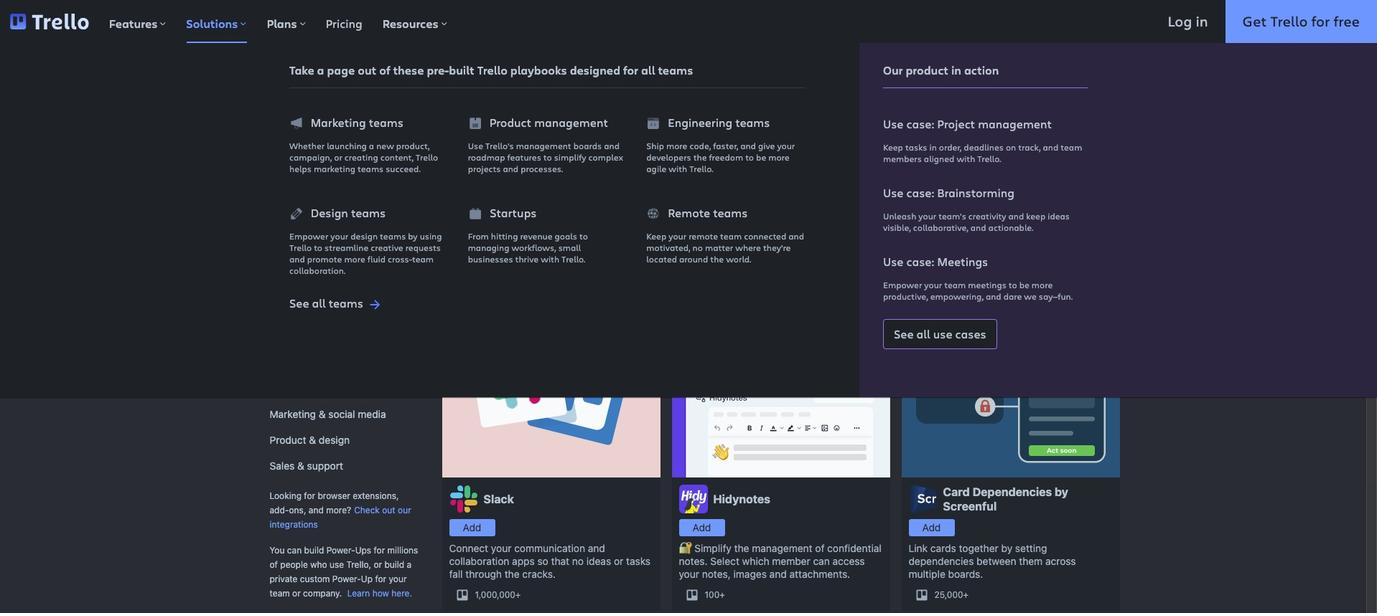 Task type: vqa. For each thing, say whether or not it's contained in the screenshot.
sm image
no



Task type: describe. For each thing, give the bounding box(es) containing it.
using
[[420, 230, 442, 242]]

we
[[1024, 291, 1037, 302]]

and inside looking for browser extensions, add-ons, and more?
[[309, 506, 324, 516]]

with inside the calendars, voting, repeating cards and so much more with integrations like jira, slack, google drive, invision - get your trello superpowers now!
[[858, 167, 880, 180]]

trello. inside keep tasks in order, deadlines on track, and team members aligned with trello.
[[977, 153, 1001, 164]]

0 horizontal spatial build
[[304, 546, 324, 556]]

between
[[977, 556, 1016, 568]]

use for use case: brainstorming
[[883, 185, 904, 200]]

to inside from hitting revenue goals to managing workflows, small businesses thrive with trello.
[[579, 230, 588, 242]]

features
[[109, 16, 157, 32]]

all for see all use cases
[[917, 327, 930, 342]]

add link for card dependencies by screenful
[[909, 520, 955, 537]]

and right team's
[[971, 222, 986, 233]]

collaboration inside connect your communication and collaboration apps so that no ideas or tasks fall through the cracks.
[[449, 556, 509, 568]]

millions
[[387, 546, 418, 556]]

view all
[[271, 130, 309, 142]]

marketing teams
[[311, 115, 403, 130]]

add for card dependencies by screenful
[[922, 522, 941, 534]]

company.
[[303, 589, 342, 600]]

design for your
[[351, 230, 378, 242]]

more right ship
[[666, 140, 687, 152]]

boards
[[574, 140, 602, 152]]

check
[[354, 506, 380, 516]]

your inside keep your remote team connected and motivated, no matter where they're located around the world.
[[669, 230, 687, 242]]

100 +
[[705, 590, 725, 601]]

up
[[361, 574, 373, 585]]

or right the trello,
[[374, 560, 382, 571]]

25,000 +
[[935, 590, 969, 601]]

member
[[772, 556, 810, 568]]

management inside 🔐 simplify the management of confidential notes. select which member can access your notes, images and attachments.
[[752, 543, 813, 555]]

trello,
[[346, 560, 371, 571]]

browser
[[318, 491, 350, 502]]

page
[[327, 62, 355, 78]]

and left keep
[[1009, 210, 1024, 222]]

empower your team meetings to be more productive, empowering, and dare we say—fun.
[[883, 279, 1073, 302]]

processes.
[[521, 163, 563, 174]]

no inside keep your remote team connected and motivated, no matter where they're located around the world.
[[693, 242, 703, 253]]

free
[[1334, 11, 1360, 31]]

more up the calendars, voting, repeating cards and so much more with integrations like jira, slack, google drive, invision - get your trello superpowers now!
[[768, 152, 790, 163]]

like
[[948, 167, 965, 180]]

simplify
[[554, 152, 586, 163]]

add for hidynotes
[[693, 522, 711, 534]]

1 horizontal spatial build
[[385, 560, 404, 571]]

be inside empower your team meetings to be more productive, empowering, and dare we say—fun.
[[1019, 279, 1030, 291]]

superpowers
[[852, 185, 919, 197]]

actionable.
[[988, 222, 1034, 233]]

connected
[[744, 230, 786, 242]]

product & design
[[270, 434, 350, 447]]

by inside empower your design teams by using trello to streamline creative requests and promote more fluid cross-team collaboration.
[[408, 230, 418, 242]]

case: for meetings
[[907, 254, 934, 269]]

made by trello
[[271, 156, 343, 168]]

+ for card dependencies by screenful
[[963, 590, 969, 601]]

communication
[[514, 543, 585, 555]]

plans button
[[257, 0, 316, 43]]

empowering,
[[930, 291, 984, 302]]

learn how here. link
[[347, 589, 412, 600]]

sales & support
[[270, 460, 343, 472]]

fluid
[[367, 253, 386, 265]]

calendars,
[[572, 167, 627, 180]]

get
[[1243, 11, 1267, 31]]

🔐 simplify the management of confidential notes. select which member can access your notes, images and attachments.
[[679, 543, 882, 581]]

built
[[449, 62, 474, 78]]

empower for to
[[289, 230, 328, 242]]

extensions,
[[353, 491, 399, 502]]

to inside the ship more code, faster, and give your developers the freedom to be more agile with trello.
[[745, 152, 754, 163]]

learn how here.
[[347, 589, 412, 600]]

keep for keep your remote team connected and motivated, no matter where they're located around the world.
[[646, 230, 667, 242]]

multiple
[[909, 569, 946, 581]]

product & design link
[[247, 429, 419, 452]]

streamline
[[325, 242, 369, 253]]

made
[[271, 156, 298, 168]]

product for product management
[[489, 115, 531, 130]]

trello. inside the ship more code, faster, and give your developers the freedom to be more agile with trello.
[[689, 163, 713, 174]]

get trello for free
[[1243, 11, 1360, 31]]

add button for hidynotes
[[679, 520, 725, 537]]

who
[[310, 560, 327, 571]]

developers
[[646, 152, 691, 163]]

add for slack
[[463, 522, 481, 534]]

management up on
[[978, 116, 1052, 131]]

for right ups
[[374, 546, 385, 556]]

product,
[[396, 140, 430, 152]]

marketing for marketing & social media
[[270, 409, 316, 421]]

of for out
[[379, 62, 390, 78]]

& for marketing
[[319, 409, 326, 421]]

communication & collaboration link
[[247, 257, 419, 297]]

and inside empower your design teams by using trello to streamline creative requests and promote more fluid cross-team collaboration.
[[289, 253, 305, 265]]

view all link
[[247, 125, 419, 148]]

and inside the calendars, voting, repeating cards and so much more with integrations like jira, slack, google drive, invision - get your trello superpowers now!
[[759, 167, 778, 180]]

ship
[[646, 140, 664, 152]]

or down private
[[292, 589, 301, 600]]

use for use trello's management boards and roadmap features to simplify complex projects and processes.
[[468, 140, 483, 152]]

use case: meetings
[[883, 254, 988, 269]]

& for sales
[[297, 460, 304, 472]]

🔐
[[679, 543, 692, 555]]

use inside you can build power-ups for millions of people who use trello, or build a private custom power-up for your team or company.
[[330, 560, 344, 571]]

product for product & design
[[270, 434, 306, 447]]

sales & support link
[[247, 455, 419, 478]]

your inside the ship more code, faster, and give your developers the freedom to be more agile with trello.
[[777, 140, 795, 152]]

board utilities
[[270, 236, 333, 248]]

tasks inside keep tasks in order, deadlines on track, and team members aligned with trello.
[[905, 141, 927, 153]]

case: for brainstorming
[[907, 185, 934, 200]]

can inside 🔐 simplify the management of confidential notes. select which member can access your notes, images and attachments.
[[813, 556, 830, 568]]

product
[[906, 62, 949, 78]]

apps
[[512, 556, 535, 568]]

more inside empower your team meetings to be more productive, empowering, and dare we say—fun.
[[1032, 279, 1053, 291]]

and inside empower your team meetings to be more productive, empowering, and dare we say—fun.
[[986, 291, 1001, 302]]

managing
[[468, 242, 509, 253]]

trello right the built
[[477, 62, 508, 78]]

new
[[376, 140, 394, 152]]

they're
[[763, 242, 791, 253]]

log
[[1168, 11, 1192, 31]]

aligned
[[924, 153, 955, 164]]

trello inside "whether launching a new product, campaign, or creating content, trello helps marketing teams succeed."
[[416, 152, 438, 163]]

for right the up at the bottom of page
[[375, 574, 386, 585]]

helps
[[289, 163, 312, 174]]

creating
[[345, 152, 378, 163]]

in for order,
[[929, 141, 937, 153]]

more inside the calendars, voting, repeating cards and so much more with integrations like jira, slack, google drive, invision - get your trello superpowers now!
[[829, 167, 855, 180]]

made by trello link
[[247, 151, 419, 174]]

use case: project management
[[883, 116, 1052, 131]]

for right designed
[[623, 62, 638, 78]]

startups
[[490, 205, 537, 220]]

dare
[[1004, 291, 1022, 302]]

private
[[270, 574, 298, 585]]

invision
[[723, 185, 763, 197]]

trello inside empower your design teams by using trello to streamline creative requests and promote more fluid cross-team collaboration.
[[289, 242, 312, 253]]

marketing
[[314, 163, 355, 174]]

& for product
[[309, 434, 316, 447]]

social
[[328, 409, 355, 421]]

pricing link
[[316, 0, 372, 43]]

how
[[372, 589, 389, 600]]

trello down launching at the left
[[315, 156, 343, 168]]

and down trello's on the top left
[[503, 163, 519, 174]]

looking for browser extensions, add-ons, and more?
[[270, 491, 399, 516]]

productive,
[[883, 291, 928, 302]]

media
[[358, 409, 386, 421]]

action
[[964, 62, 999, 78]]

team inside keep your remote team connected and motivated, no matter where they're located around the world.
[[720, 230, 742, 242]]

remote
[[689, 230, 718, 242]]

more inside empower your design teams by using trello to streamline creative requests and promote more fluid cross-team collaboration.
[[344, 253, 365, 265]]

see for our
[[894, 327, 914, 342]]

remote
[[668, 205, 710, 220]]

keep for keep tasks in order, deadlines on track, and team members aligned with trello.
[[883, 141, 903, 153]]

and inside keep tasks in order, deadlines on track, and team members aligned with trello.
[[1043, 141, 1059, 153]]

creativity
[[968, 210, 1006, 222]]

communication
[[270, 262, 342, 274]]

marketing for marketing teams
[[311, 115, 366, 130]]

check out our integrations
[[270, 506, 411, 531]]

use trello's management boards and roadmap features to simplify complex projects and processes.
[[468, 140, 623, 174]]

by inside card dependencies by screenful
[[1055, 486, 1068, 499]]

agile
[[646, 163, 667, 174]]

board utilities link
[[247, 231, 419, 254]]

100
[[705, 590, 720, 601]]

-
[[766, 185, 771, 197]]

a inside "whether launching a new product, campaign, or creating content, trello helps marketing teams succeed."
[[369, 140, 374, 152]]

or inside "whether launching a new product, campaign, or creating content, trello helps marketing teams succeed."
[[334, 152, 342, 163]]

you can build power-ups for millions of people who use trello, or build a private custom power-up for your team or company.
[[270, 546, 418, 600]]

0 vertical spatial power-
[[326, 546, 355, 556]]



Task type: locate. For each thing, give the bounding box(es) containing it.
management up boards
[[534, 115, 608, 130]]

case: up the unleash
[[907, 185, 934, 200]]

empower for productive,
[[883, 279, 922, 291]]

for inside looking for browser extensions, add-ons, and more?
[[304, 491, 315, 502]]

so up cracks. on the bottom
[[537, 556, 548, 568]]

build down the millions
[[385, 560, 404, 571]]

1 horizontal spatial integrations
[[883, 167, 945, 180]]

or inside connect your communication and collaboration apps so that no ideas or tasks fall through the cracks.
[[614, 556, 623, 568]]

design inside empower your design teams by using trello to streamline creative requests and promote more fluid cross-team collaboration.
[[351, 230, 378, 242]]

0 horizontal spatial +
[[515, 590, 521, 601]]

use
[[933, 327, 952, 342], [330, 560, 344, 571]]

1 vertical spatial be
[[1019, 279, 1030, 291]]

empower inside empower your design teams by using trello to streamline creative requests and promote more fluid cross-team collaboration.
[[289, 230, 328, 242]]

+
[[515, 590, 521, 601], [720, 590, 725, 601], [963, 590, 969, 601]]

+ for hidynotes
[[720, 590, 725, 601]]

0 vertical spatial product
[[489, 115, 531, 130]]

of inside 🔐 simplify the management of confidential notes. select which member can access your notes, images and attachments.
[[815, 543, 825, 555]]

with right thrive
[[541, 253, 559, 265]]

team down using
[[412, 253, 434, 265]]

launching
[[327, 140, 367, 152]]

slack
[[484, 493, 514, 506]]

0 vertical spatial collaboration
[[270, 279, 330, 292]]

with inside from hitting revenue goals to managing workflows, small businesses thrive with trello.
[[541, 253, 559, 265]]

in left action
[[951, 62, 961, 78]]

freedom
[[709, 152, 743, 163]]

1 vertical spatial case:
[[907, 185, 934, 200]]

can inside you can build power-ups for millions of people who use trello, or build a private custom power-up for your team or company.
[[287, 546, 302, 556]]

0 horizontal spatial a
[[317, 62, 324, 78]]

add up simplify
[[693, 522, 711, 534]]

together
[[959, 543, 999, 555]]

3 add button from the left
[[909, 520, 955, 537]]

teams inside empower your design teams by using trello to streamline creative requests and promote more fluid cross-team collaboration.
[[380, 230, 406, 242]]

so up "get"
[[781, 167, 794, 180]]

& down streamline
[[345, 262, 352, 274]]

by inside the link cards together by setting dependencies between them across multiple boards.
[[1001, 543, 1013, 555]]

to inside empower your design teams by using trello to streamline creative requests and promote more fluid cross-team collaboration.
[[314, 242, 322, 253]]

0 horizontal spatial keep
[[646, 230, 667, 242]]

team inside keep tasks in order, deadlines on track, and team members aligned with trello.
[[1061, 141, 1082, 153]]

1 horizontal spatial design
[[351, 230, 378, 242]]

use inside use trello's management boards and roadmap features to simplify complex projects and processes.
[[468, 140, 483, 152]]

0 vertical spatial tasks
[[905, 141, 927, 153]]

integrations inside the calendars, voting, repeating cards and so much more with integrations like jira, slack, google drive, invision - get your trello superpowers now!
[[883, 167, 945, 180]]

and right the track,
[[1043, 141, 1059, 153]]

ship more code, faster, and give your developers the freedom to be more agile with trello.
[[646, 140, 795, 174]]

1 horizontal spatial +
[[720, 590, 725, 601]]

trello right get
[[1271, 11, 1308, 31]]

add
[[463, 522, 481, 534], [693, 522, 711, 534], [922, 522, 941, 534]]

can up people
[[287, 546, 302, 556]]

1 case: from the top
[[907, 116, 934, 131]]

trello.
[[977, 153, 1001, 164], [689, 163, 713, 174], [562, 253, 585, 265]]

tasks inside connect your communication and collaboration apps so that no ideas or tasks fall through the cracks.
[[626, 556, 651, 568]]

0 horizontal spatial so
[[537, 556, 548, 568]]

design down marketing & social media link
[[319, 434, 350, 447]]

2 vertical spatial case:
[[907, 254, 934, 269]]

team inside empower your team meetings to be more productive, empowering, and dare we say—fun.
[[944, 279, 966, 291]]

1 vertical spatial no
[[572, 556, 584, 568]]

0 horizontal spatial collaboration
[[270, 279, 330, 292]]

a right take
[[317, 62, 324, 78]]

0 horizontal spatial ideas
[[587, 556, 611, 568]]

to right the goals
[[579, 230, 588, 242]]

faster,
[[713, 140, 738, 152]]

trello
[[1271, 11, 1308, 31], [477, 62, 508, 78], [416, 152, 438, 163], [315, 156, 343, 168], [820, 185, 849, 197], [289, 242, 312, 253]]

1 vertical spatial out
[[382, 506, 395, 516]]

integrations down members
[[883, 167, 945, 180]]

management up member
[[752, 543, 813, 555]]

your inside unleash your team's creativity and keep ideas visible, collaborative, and actionable.
[[919, 210, 936, 222]]

add up "connect"
[[463, 522, 481, 534]]

see down productive,
[[894, 327, 914, 342]]

tasks left order,
[[905, 141, 927, 153]]

2 horizontal spatial add link
[[909, 520, 955, 537]]

solutions
[[186, 16, 238, 32]]

the up repeating
[[693, 152, 707, 163]]

case: for project
[[907, 116, 934, 131]]

whether
[[289, 140, 325, 152]]

be inside the ship more code, faster, and give your developers the freedom to be more agile with trello.
[[756, 152, 766, 163]]

0 horizontal spatial be
[[756, 152, 766, 163]]

add button for card dependencies by screenful
[[909, 520, 955, 537]]

team down meetings
[[944, 279, 966, 291]]

located
[[646, 253, 677, 265]]

1 horizontal spatial add button
[[679, 520, 725, 537]]

communication & collaboration
[[270, 262, 352, 292]]

1 horizontal spatial no
[[693, 242, 703, 253]]

1 horizontal spatial be
[[1019, 279, 1030, 291]]

pricing
[[326, 16, 362, 31]]

take a page out of these pre-built trello playbooks designed for all teams
[[289, 62, 693, 78]]

remote teams
[[668, 205, 748, 220]]

0 horizontal spatial of
[[270, 560, 278, 571]]

& right sales
[[297, 460, 304, 472]]

so inside connect your communication and collaboration apps so that no ideas or tasks fall through the cracks.
[[537, 556, 548, 568]]

empower your design teams by using trello to streamline creative requests and promote more fluid cross-team collaboration.
[[289, 230, 442, 276]]

1 horizontal spatial trello.
[[689, 163, 713, 174]]

1 vertical spatial so
[[537, 556, 548, 568]]

your up through
[[491, 543, 512, 555]]

2 vertical spatial a
[[407, 560, 412, 571]]

with inside the ship more code, faster, and give your developers the freedom to be more agile with trello.
[[669, 163, 687, 174]]

empower
[[289, 230, 328, 242], [883, 279, 922, 291]]

management inside use trello's management boards and roadmap features to simplify complex projects and processes.
[[516, 140, 571, 152]]

1 vertical spatial in
[[951, 62, 961, 78]]

and right ons,
[[309, 506, 324, 516]]

so inside the calendars, voting, repeating cards and so much more with integrations like jira, slack, google drive, invision - get your trello superpowers now!
[[781, 167, 794, 180]]

1 horizontal spatial of
[[379, 62, 390, 78]]

keep inside keep tasks in order, deadlines on track, and team members aligned with trello.
[[883, 141, 903, 153]]

solutions element
[[279, 104, 815, 286]]

tasks
[[905, 141, 927, 153], [626, 556, 651, 568]]

use left cases
[[933, 327, 952, 342]]

them
[[1019, 556, 1043, 568]]

with inside keep tasks in order, deadlines on track, and team members aligned with trello.
[[957, 153, 975, 164]]

marketing inside solutions element
[[311, 115, 366, 130]]

0 horizontal spatial can
[[287, 546, 302, 556]]

0 vertical spatial build
[[304, 546, 324, 556]]

out
[[358, 62, 376, 78], [382, 506, 395, 516]]

log in
[[1168, 11, 1208, 31]]

businesses
[[468, 253, 513, 265]]

0 horizontal spatial out
[[358, 62, 376, 78]]

team inside you can build power-ups for millions of people who use trello, or build a private custom power-up for your team or company.
[[270, 589, 290, 600]]

add link for slack
[[449, 520, 495, 537]]

your inside the calendars, voting, repeating cards and so much more with integrations like jira, slack, google drive, invision - get your trello superpowers now!
[[794, 185, 817, 197]]

out left our
[[382, 506, 395, 516]]

connect
[[449, 543, 488, 555]]

slack,
[[615, 185, 646, 197]]

2 horizontal spatial add button
[[909, 520, 955, 537]]

out inside "check out our integrations"
[[382, 506, 395, 516]]

trello up communication
[[289, 242, 312, 253]]

0 vertical spatial of
[[379, 62, 390, 78]]

and right communication
[[588, 543, 605, 555]]

1 vertical spatial use
[[330, 560, 344, 571]]

the inside 🔐 simplify the management of confidential notes. select which member can access your notes, images and attachments.
[[734, 543, 749, 555]]

of up attachments.
[[815, 543, 825, 555]]

of left these
[[379, 62, 390, 78]]

to inside use trello's management boards and roadmap features to simplify complex projects and processes.
[[543, 152, 552, 163]]

3 + from the left
[[963, 590, 969, 601]]

1 vertical spatial collaboration
[[449, 556, 509, 568]]

1 horizontal spatial keep
[[883, 141, 903, 153]]

0 horizontal spatial design
[[319, 434, 350, 447]]

hitting
[[491, 230, 518, 242]]

confidential
[[827, 543, 882, 555]]

0 vertical spatial in
[[1196, 11, 1208, 31]]

team up world.
[[720, 230, 742, 242]]

+ for slack
[[515, 590, 521, 601]]

for left free
[[1311, 11, 1330, 31]]

the inside the ship more code, faster, and give your developers the freedom to be more agile with trello.
[[693, 152, 707, 163]]

0 vertical spatial ideas
[[1048, 210, 1070, 222]]

trello inside the calendars, voting, repeating cards and so much more with integrations like jira, slack, google drive, invision - get your trello superpowers now!
[[820, 185, 849, 197]]

collaboration inside communication & collaboration
[[270, 279, 330, 292]]

connect your communication and collaboration apps so that no ideas or tasks fall through the cracks.
[[449, 543, 651, 581]]

no left matter
[[693, 242, 703, 253]]

a left new on the left top of the page
[[369, 140, 374, 152]]

1 add from the left
[[463, 522, 481, 534]]

1 vertical spatial ideas
[[587, 556, 611, 568]]

your inside 🔐 simplify the management of confidential notes. select which member can access your notes, images and attachments.
[[679, 569, 699, 581]]

use for use case: meetings
[[883, 254, 904, 269]]

use for use case: project management
[[883, 116, 904, 131]]

ideas
[[1048, 210, 1070, 222], [587, 556, 611, 568]]

to left 'we'
[[1009, 279, 1017, 291]]

hidynotes
[[713, 493, 770, 506]]

with right agile
[[669, 163, 687, 174]]

&
[[345, 262, 352, 274], [319, 409, 326, 421], [309, 434, 316, 447], [297, 460, 304, 472]]

build up who
[[304, 546, 324, 556]]

from
[[468, 230, 489, 242]]

by
[[301, 156, 313, 168], [408, 230, 418, 242], [1055, 486, 1068, 499], [1001, 543, 1013, 555]]

automation link
[[247, 205, 419, 228]]

collaborative,
[[913, 222, 968, 233]]

case:
[[907, 116, 934, 131], [907, 185, 934, 200], [907, 254, 934, 269]]

0 vertical spatial integrations
[[883, 167, 945, 180]]

trello down much
[[820, 185, 849, 197]]

add link for hidynotes
[[679, 520, 725, 537]]

notes,
[[702, 569, 731, 581]]

1 horizontal spatial out
[[382, 506, 395, 516]]

2 add from the left
[[693, 522, 711, 534]]

team right the track,
[[1061, 141, 1082, 153]]

2 horizontal spatial of
[[815, 543, 825, 555]]

and inside the ship more code, faster, and give your developers the freedom to be more agile with trello.
[[740, 140, 756, 152]]

+ down notes,
[[720, 590, 725, 601]]

collaboration down communication
[[270, 279, 330, 292]]

2 horizontal spatial a
[[407, 560, 412, 571]]

and inside connect your communication and collaboration apps so that no ideas or tasks fall through the cracks.
[[588, 543, 605, 555]]

1 vertical spatial empower
[[883, 279, 922, 291]]

in for action
[[951, 62, 961, 78]]

1 horizontal spatial in
[[951, 62, 961, 78]]

your inside connect your communication and collaboration apps so that no ideas or tasks fall through the cracks.
[[491, 543, 512, 555]]

you
[[270, 546, 285, 556]]

your left the remote
[[669, 230, 687, 242]]

keep inside keep your remote team connected and motivated, no matter where they're located around the world.
[[646, 230, 667, 242]]

your up 'here.'
[[389, 574, 407, 585]]

1 horizontal spatial tasks
[[905, 141, 927, 153]]

calendars, voting, repeating cards and so much more with integrations like jira, slack, google drive, invision - get your trello superpowers now!
[[572, 167, 990, 197]]

your inside empower your design teams by using trello to streamline creative requests and promote more fluid cross-team collaboration.
[[331, 230, 348, 242]]

out right page
[[358, 62, 376, 78]]

a
[[317, 62, 324, 78], [369, 140, 374, 152], [407, 560, 412, 571]]

0 vertical spatial so
[[781, 167, 794, 180]]

marketing & social media link
[[247, 404, 419, 427]]

track,
[[1018, 141, 1041, 153]]

1 vertical spatial power-
[[332, 574, 361, 585]]

trello right content,
[[416, 152, 438, 163]]

use
[[883, 116, 904, 131], [468, 140, 483, 152], [883, 185, 904, 200], [883, 254, 904, 269]]

add up cards
[[922, 522, 941, 534]]

in
[[1196, 11, 1208, 31], [951, 62, 961, 78], [929, 141, 937, 153]]

use down visible,
[[883, 254, 904, 269]]

1 + from the left
[[515, 590, 521, 601]]

1 vertical spatial integrations
[[270, 520, 318, 531]]

tasks left notes.
[[626, 556, 651, 568]]

in left order,
[[929, 141, 937, 153]]

0 vertical spatial marketing
[[311, 115, 366, 130]]

1 vertical spatial tasks
[[626, 556, 651, 568]]

product management
[[489, 115, 608, 130]]

1 vertical spatial of
[[815, 543, 825, 555]]

team down private
[[270, 589, 290, 600]]

to inside empower your team meetings to be more productive, empowering, and dare we say—fun.
[[1009, 279, 1017, 291]]

in inside keep tasks in order, deadlines on track, and team members aligned with trello.
[[929, 141, 937, 153]]

and right boards
[[604, 140, 620, 152]]

0 horizontal spatial tasks
[[626, 556, 651, 568]]

members
[[883, 153, 922, 164]]

images
[[734, 569, 767, 581]]

project
[[937, 116, 975, 131]]

product up trello's on the top left
[[489, 115, 531, 130]]

0 vertical spatial empower
[[289, 230, 328, 242]]

collaboration up through
[[449, 556, 509, 568]]

2 horizontal spatial add
[[922, 522, 941, 534]]

case: left "project"
[[907, 116, 934, 131]]

brainstorming
[[937, 185, 1014, 200]]

engineering teams
[[668, 115, 770, 130]]

all for see all teams
[[312, 296, 326, 311]]

the up "which"
[[734, 543, 749, 555]]

goals
[[555, 230, 577, 242]]

+ down boards.
[[963, 590, 969, 601]]

your inside empower your team meetings to be more productive, empowering, and dare we say—fun.
[[924, 279, 942, 291]]

1 vertical spatial design
[[319, 434, 350, 447]]

that
[[551, 556, 569, 568]]

3 add from the left
[[922, 522, 941, 534]]

0 horizontal spatial integrations
[[270, 520, 318, 531]]

to left simplify
[[543, 152, 552, 163]]

add link up "connect"
[[449, 520, 495, 537]]

of inside you can build power-ups for millions of people who use trello, or build a private custom power-up for your team or company.
[[270, 560, 278, 571]]

0 horizontal spatial in
[[929, 141, 937, 153]]

1 horizontal spatial see
[[894, 327, 914, 342]]

thrive
[[515, 253, 539, 265]]

integrations down ons,
[[270, 520, 318, 531]]

0 vertical spatial case:
[[907, 116, 934, 131]]

0 horizontal spatial use
[[330, 560, 344, 571]]

ideas inside unleash your team's creativity and keep ideas visible, collaborative, and actionable.
[[1048, 210, 1070, 222]]

2 horizontal spatial in
[[1196, 11, 1208, 31]]

1 horizontal spatial ideas
[[1048, 210, 1070, 222]]

custom
[[300, 574, 330, 585]]

ideas inside connect your communication and collaboration apps so that no ideas or tasks fall through the cracks.
[[587, 556, 611, 568]]

collaboration
[[270, 279, 330, 292], [449, 556, 509, 568]]

1 vertical spatial a
[[369, 140, 374, 152]]

3 case: from the top
[[907, 254, 934, 269]]

no inside connect your communication and collaboration apps so that no ideas or tasks fall through the cracks.
[[572, 556, 584, 568]]

0 horizontal spatial empower
[[289, 230, 328, 242]]

see for take
[[289, 296, 309, 311]]

add button for slack
[[449, 520, 495, 537]]

and inside 🔐 simplify the management of confidential notes. select which member can access your notes, images and attachments.
[[770, 569, 787, 581]]

dependencies
[[973, 486, 1052, 499]]

see down communication & collaboration
[[289, 296, 309, 311]]

no right that at left bottom
[[572, 556, 584, 568]]

product inside solutions element
[[489, 115, 531, 130]]

be up the calendars, voting, repeating cards and so much more with integrations like jira, slack, google drive, invision - get your trello superpowers now!
[[756, 152, 766, 163]]

resources
[[382, 16, 438, 32]]

2 vertical spatial in
[[929, 141, 937, 153]]

motivated,
[[646, 242, 690, 253]]

screenful
[[943, 500, 997, 513]]

0 vertical spatial see
[[289, 296, 309, 311]]

1 add link from the left
[[449, 520, 495, 537]]

so
[[781, 167, 794, 180], [537, 556, 548, 568]]

more left fluid on the top left
[[344, 253, 365, 265]]

1 horizontal spatial use
[[933, 327, 952, 342]]

1 vertical spatial marketing
[[270, 409, 316, 421]]

all for view all
[[298, 130, 309, 142]]

0 vertical spatial out
[[358, 62, 376, 78]]

0 vertical spatial keep
[[883, 141, 903, 153]]

case: up productive,
[[907, 254, 934, 269]]

developer tools link
[[247, 300, 419, 323]]

1 horizontal spatial can
[[813, 556, 830, 568]]

1 vertical spatial see
[[894, 327, 914, 342]]

add link up cards
[[909, 520, 955, 537]]

0 horizontal spatial add link
[[449, 520, 495, 537]]

integrations inside "check out our integrations"
[[270, 520, 318, 531]]

& inside communication & collaboration
[[345, 262, 352, 274]]

more
[[666, 140, 687, 152], [768, 152, 790, 163], [829, 167, 855, 180], [344, 253, 365, 265], [1032, 279, 1053, 291]]

across
[[1045, 556, 1076, 568]]

power- up the trello,
[[326, 546, 355, 556]]

meetings
[[937, 254, 988, 269]]

1 horizontal spatial add
[[693, 522, 711, 534]]

0 horizontal spatial trello.
[[562, 253, 585, 265]]

use up members
[[883, 116, 904, 131]]

design for &
[[319, 434, 350, 447]]

1 horizontal spatial add link
[[679, 520, 725, 537]]

resources button
[[372, 0, 457, 43]]

2 horizontal spatial trello.
[[977, 153, 1001, 164]]

1 horizontal spatial empower
[[883, 279, 922, 291]]

teams inside "whether launching a new product, campaign, or creating content, trello helps marketing teams succeed."
[[358, 163, 384, 174]]

and down member
[[770, 569, 787, 581]]

0 vertical spatial a
[[317, 62, 324, 78]]

empower inside empower your team meetings to be more productive, empowering, and dare we say—fun.
[[883, 279, 922, 291]]

1 horizontal spatial collaboration
[[449, 556, 509, 568]]

design
[[351, 230, 378, 242], [319, 434, 350, 447]]

a down the millions
[[407, 560, 412, 571]]

2 horizontal spatial +
[[963, 590, 969, 601]]

your inside you can build power-ups for millions of people who use trello, or build a private custom power-up for your team or company.
[[389, 574, 407, 585]]

notes.
[[679, 556, 708, 568]]

repeating
[[670, 167, 722, 180]]

2 vertical spatial of
[[270, 560, 278, 571]]

order,
[[939, 141, 962, 153]]

to up collaboration.
[[314, 242, 322, 253]]

your right give
[[777, 140, 795, 152]]

0 horizontal spatial no
[[572, 556, 584, 568]]

of for management
[[815, 543, 825, 555]]

ideas right that at left bottom
[[587, 556, 611, 568]]

the inside connect your communication and collaboration apps so that no ideas or tasks fall through the cracks.
[[505, 569, 520, 581]]

to up cards
[[745, 152, 754, 163]]

a inside you can build power-ups for millions of people who use trello, or build a private custom power-up for your team or company.
[[407, 560, 412, 571]]

0 vertical spatial design
[[351, 230, 378, 242]]

solutions button
[[176, 0, 257, 43]]

see all teams
[[289, 296, 363, 311]]

for up ons,
[[304, 491, 315, 502]]

the inside keep your remote team connected and motivated, no matter where they're located around the world.
[[710, 253, 724, 265]]

product up sales
[[270, 434, 306, 447]]

& inside "link"
[[297, 460, 304, 472]]

2 add link from the left
[[679, 520, 725, 537]]

and left give
[[740, 140, 756, 152]]

your down automation link
[[331, 230, 348, 242]]

1 horizontal spatial so
[[781, 167, 794, 180]]

ups
[[355, 546, 371, 556]]

trello image
[[10, 13, 89, 30], [10, 13, 89, 29]]

2 + from the left
[[720, 590, 725, 601]]

cards
[[930, 543, 956, 555]]

0 horizontal spatial product
[[270, 434, 306, 447]]

0 vertical spatial use
[[933, 327, 952, 342]]

plans
[[267, 16, 297, 32]]

0 vertical spatial no
[[693, 242, 703, 253]]

by down the whether
[[301, 156, 313, 168]]

0 horizontal spatial add button
[[449, 520, 495, 537]]

get
[[774, 185, 791, 197]]

can up attachments.
[[813, 556, 830, 568]]

trello. up "jira," on the top right of the page
[[977, 153, 1001, 164]]

team inside empower your design teams by using trello to streamline creative requests and promote more fluid cross-team collaboration.
[[412, 253, 434, 265]]

more right much
[[829, 167, 855, 180]]

keep tasks in order, deadlines on track, and team members aligned with trello.
[[883, 141, 1082, 164]]

1 add button from the left
[[449, 520, 495, 537]]

add button up "connect"
[[449, 520, 495, 537]]

your left team's
[[919, 210, 936, 222]]

0 horizontal spatial see
[[289, 296, 309, 311]]

and inside keep your remote team connected and motivated, no matter where they're located around the world.
[[789, 230, 804, 242]]

& left "social" in the left of the page
[[319, 409, 326, 421]]

trello. up drive,
[[689, 163, 713, 174]]

1 horizontal spatial a
[[369, 140, 374, 152]]

which
[[742, 556, 769, 568]]

your down much
[[794, 185, 817, 197]]

2 case: from the top
[[907, 185, 934, 200]]

trello. inside from hitting revenue goals to managing workflows, small businesses thrive with trello.
[[562, 253, 585, 265]]

1 horizontal spatial product
[[489, 115, 531, 130]]

0 horizontal spatial add
[[463, 522, 481, 534]]

3 add link from the left
[[909, 520, 955, 537]]

& for communication
[[345, 262, 352, 274]]

1 vertical spatial product
[[270, 434, 306, 447]]

team
[[1061, 141, 1082, 153], [720, 230, 742, 242], [412, 253, 434, 265], [944, 279, 966, 291], [270, 589, 290, 600]]

design teams
[[311, 205, 386, 220]]

marketing up launching at the left
[[311, 115, 366, 130]]

design up fluid on the top left
[[351, 230, 378, 242]]

with up superpowers
[[858, 167, 880, 180]]

more?
[[326, 506, 351, 516]]

2 add button from the left
[[679, 520, 725, 537]]

1 vertical spatial keep
[[646, 230, 667, 242]]

from hitting revenue goals to managing workflows, small businesses thrive with trello.
[[468, 230, 588, 265]]



